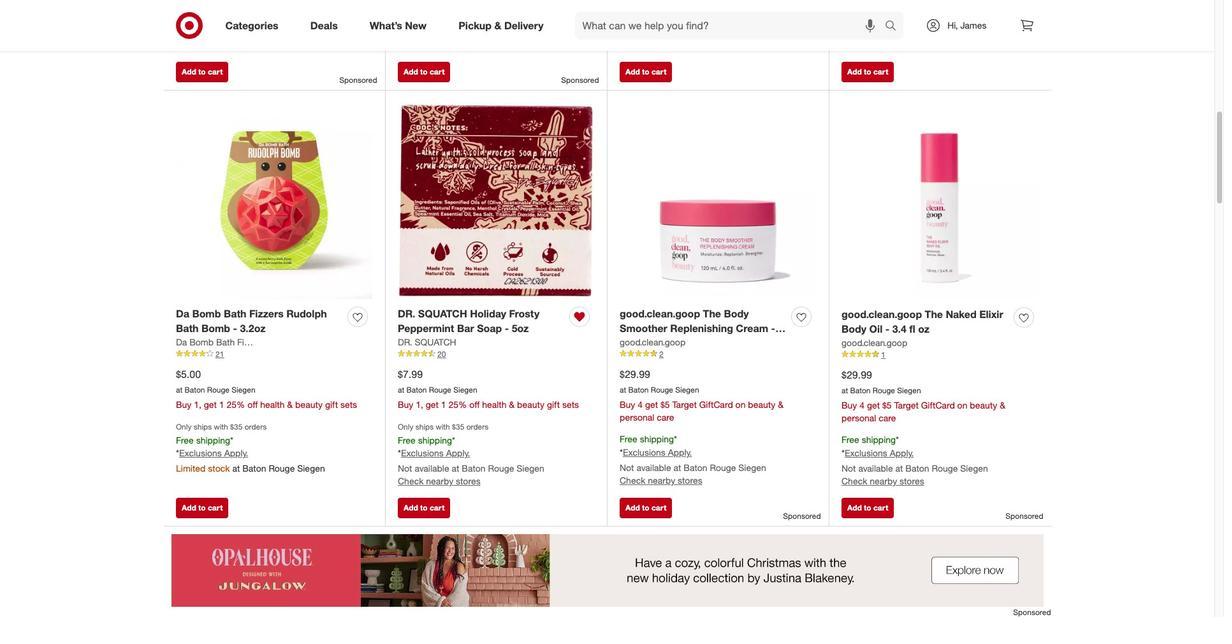 Task type: vqa. For each thing, say whether or not it's contained in the screenshot.


Task type: describe. For each thing, give the bounding box(es) containing it.
categories link
[[215, 11, 294, 40]]

check nearby stores button for dr. squatch holiday frosty peppermint bar soap - 5oz
[[398, 475, 480, 488]]

at inside $7.99 at baton rouge siegen buy 1, get 1 25% off health & beauty gift sets
[[398, 385, 404, 394]]

the for body
[[703, 307, 721, 320]]

baton inside only ships with $35 orders free shipping * * exclusions apply. limited stock at  baton rouge siegen
[[242, 463, 266, 474]]

target for body
[[894, 400, 919, 411]]

4 for good.clean.goop the naked elixir body oil - 3.4 fl oz
[[860, 400, 865, 411]]

pickup
[[458, 19, 492, 32]]

buy inside $7.99 at baton rouge siegen buy 1, get 1 25% off health & beauty gift sets
[[398, 399, 413, 410]]

1 vertical spatial bath
[[176, 322, 199, 335]]

smoother
[[620, 322, 667, 335]]

free inside only ships with $35 orders free shipping * * exclusions apply. not available at baton rouge siegen check nearby stores
[[398, 434, 416, 445]]

hi,
[[948, 20, 958, 31]]

stock inside only ships with $35 orders free shipping * * exclusions apply. limited stock at  baton rouge siegen
[[208, 463, 230, 474]]

rouge inside $7.99 at baton rouge siegen buy 1, get 1 25% off health & beauty gift sets
[[429, 385, 451, 394]]

oil
[[869, 322, 883, 335]]

hi, james
[[948, 20, 987, 31]]

deals
[[310, 19, 338, 32]]

only ships with $35 orders free shipping * * exclusions apply. limited stock at  baton rouge siegen
[[176, 422, 325, 474]]

rudolph
[[286, 307, 327, 320]]

orders for $5.00
[[245, 422, 267, 432]]

* inside * exclusions apply. not available at baton rouge siegen check nearby stores
[[176, 11, 179, 22]]

personal for good.clean.goop the naked elixir body oil - 3.4 fl oz
[[842, 413, 876, 424]]

check nearby stores button for good.clean.goop the body smoother replenishing cream - 4 fl oz
[[620, 474, 702, 487]]

$5.00 at baton rouge siegen buy 1, get 1 25% off health & beauty gift sets
[[176, 368, 357, 410]]

only for $5.00
[[176, 422, 192, 432]]

$35 for $5.00
[[230, 422, 243, 432]]

oz for elixir
[[918, 322, 930, 335]]

2 horizontal spatial 1
[[881, 350, 885, 359]]

1 for dr. squatch holiday frosty peppermint bar soap - 5oz
[[441, 399, 446, 410]]

apply. inside * exclusions apply. in stock at  baton rouge siegen ready within 2 hours
[[890, 12, 914, 23]]

dr. squatch holiday frosty peppermint bar soap - 5oz
[[398, 307, 540, 335]]

sets for da bomb bath fizzers rudolph bath bomb - 3.2oz
[[340, 399, 357, 410]]

fizzers for da bomb bath fizzers rudolph bath bomb - 3.2oz
[[249, 307, 284, 320]]

beauty inside $5.00 at baton rouge siegen buy 1, get 1 25% off health & beauty gift sets
[[295, 399, 323, 410]]

at inside $5.00 at baton rouge siegen buy 1, get 1 25% off health & beauty gift sets
[[176, 385, 182, 394]]

* exclusions apply. not available at baton rouge siegen check nearby stores
[[176, 11, 323, 50]]

good.clean.goop link for replenishing
[[620, 336, 685, 348]]

only ships with $35 orders free shipping * * exclusions apply. not available at baton rouge siegen check nearby stores
[[398, 422, 544, 487]]

bar
[[457, 322, 474, 335]]

1 vertical spatial bomb
[[201, 322, 230, 335]]

good.clean.goop link for body
[[842, 336, 907, 349]]

good.clean.goop down oil
[[842, 337, 907, 348]]

cream
[[736, 322, 768, 335]]

elixir
[[979, 308, 1003, 321]]

apply. inside only ships with $35 orders free shipping * * exclusions apply. not available at baton rouge siegen check nearby stores
[[446, 448, 470, 459]]

exclusions inside * exclusions apply. limited stock at  baton rouge siegen
[[623, 11, 665, 22]]

personal for good.clean.goop the body smoother replenishing cream - 4 fl oz
[[620, 412, 654, 423]]

soap
[[477, 322, 502, 335]]

hours
[[903, 40, 925, 51]]

the for naked
[[925, 308, 943, 321]]

squatch for dr. squatch
[[415, 336, 456, 347]]

ready
[[842, 40, 867, 51]]

21 link
[[176, 348, 372, 360]]

bath for da bomb bath fizzers rudolph bath bomb - 3.2oz
[[224, 307, 246, 320]]

pickup & delivery link
[[448, 11, 559, 40]]

exclusions inside * exclusions apply. in stock at  baton rouge siegen ready within 2 hours
[[845, 12, 887, 23]]

baton inside $7.99 at baton rouge siegen buy 1, get 1 25% off health & beauty gift sets
[[406, 385, 427, 394]]

in
[[842, 27, 849, 38]]

da bomb bath fizzers
[[176, 336, 265, 347]]

not inside * exclusions apply. not available at baton rouge siegen check nearby stores
[[176, 26, 190, 37]]

siegen inside * exclusions apply. limited stock at  baton rouge siegen
[[741, 26, 769, 37]]

dr. squatch
[[398, 336, 456, 347]]

$7.99
[[398, 368, 423, 380]]

$5 for replenishing
[[660, 399, 670, 410]]

good.clean.goop the body smoother replenishing cream - 4 fl oz
[[620, 307, 784, 349]]

off for $5.00
[[248, 399, 258, 410]]

25% for $5.00
[[227, 399, 245, 410]]

$35 for $7.99
[[452, 422, 464, 432]]

off for $7.99
[[469, 399, 480, 410]]

dr. squatch holiday frosty peppermint bar soap - 5oz link
[[398, 307, 564, 336]]

bath for da bomb bath fizzers
[[216, 336, 235, 347]]

4 inside good.clean.goop the body smoother replenishing cream - 4 fl oz
[[778, 322, 784, 335]]

pickup & delivery
[[458, 19, 544, 32]]

1 for da bomb bath fizzers rudolph bath bomb - 3.2oz
[[219, 399, 224, 410]]

siegen inside $5.00 at baton rouge siegen buy 1, get 1 25% off health & beauty gift sets
[[232, 385, 255, 394]]

bomb for da bomb bath fizzers rudolph bath bomb - 3.2oz
[[192, 307, 221, 320]]

good.clean.goop down smoother
[[620, 336, 685, 347]]

new
[[405, 19, 427, 32]]

- inside dr. squatch holiday frosty peppermint bar soap - 5oz
[[505, 322, 509, 335]]

what's new link
[[359, 11, 443, 40]]

da for da bomb bath fizzers
[[176, 336, 187, 347]]

siegen inside $7.99 at baton rouge siegen buy 1, get 1 25% off health & beauty gift sets
[[453, 385, 477, 394]]

health for 5oz
[[482, 399, 507, 410]]

search button
[[879, 11, 910, 42]]

frosty
[[509, 307, 540, 320]]

beauty inside $7.99 at baton rouge siegen buy 1, get 1 25% off health & beauty gift sets
[[517, 399, 544, 410]]

care for body
[[879, 413, 896, 424]]

baton inside * exclusions apply. limited stock at  baton rouge siegen
[[686, 26, 710, 37]]

baton inside * exclusions apply. in stock at  baton rouge siegen ready within 2 hours
[[886, 27, 909, 38]]

gift for dr. squatch holiday frosty peppermint bar soap - 5oz
[[547, 399, 560, 410]]

with for $5.00
[[214, 422, 228, 432]]

siegen inside only ships with $35 orders free shipping * * exclusions apply. not available at baton rouge siegen check nearby stores
[[517, 463, 544, 474]]

bomb for da bomb bath fizzers
[[189, 336, 214, 347]]

free shipping * * exclusions apply. not available at baton rouge siegen check nearby stores for body
[[842, 434, 988, 487]]

* inside * exclusions apply. limited stock at  baton rouge siegen
[[620, 11, 623, 22]]

dr. squatch link
[[398, 336, 456, 348]]

stores inside * exclusions apply. not available at baton rouge siegen check nearby stores
[[234, 39, 259, 50]]

at inside * exclusions apply. limited stock at  baton rouge siegen
[[676, 26, 684, 37]]

available inside only ships with $35 orders free shipping * * exclusions apply. not available at baton rouge siegen check nearby stores
[[415, 463, 449, 474]]

20 link
[[398, 348, 594, 360]]

& inside $7.99 at baton rouge siegen buy 1, get 1 25% off health & beauty gift sets
[[509, 399, 515, 410]]

da bomb bath fizzers link
[[176, 336, 265, 348]]

not available at baton rouge siegen
[[398, 26, 544, 37]]

check nearby stores button for good.clean.goop the naked elixir body oil - 3.4 fl oz
[[842, 475, 924, 488]]

da bomb bath fizzers rudolph bath bomb - 3.2oz
[[176, 307, 327, 335]]

* exclusions apply. limited stock at  baton rouge siegen
[[620, 11, 769, 37]]

& inside pickup & delivery link
[[494, 19, 501, 32]]

4 for good.clean.goop the body smoother replenishing cream - 4 fl oz
[[638, 399, 643, 410]]

at inside * exclusions apply. not available at baton rouge siegen check nearby stores
[[230, 26, 237, 37]]

dr. for dr. squatch holiday frosty peppermint bar soap - 5oz
[[398, 307, 415, 320]]

rouge inside only ships with $35 orders free shipping * * exclusions apply. limited stock at  baton rouge siegen
[[269, 463, 295, 474]]

on for good.clean.goop the body smoother replenishing cream - 4 fl oz
[[735, 399, 746, 410]]

only for $7.99
[[398, 422, 413, 432]]

& inside $5.00 at baton rouge siegen buy 1, get 1 25% off health & beauty gift sets
[[287, 399, 293, 410]]

siegen inside * exclusions apply. not available at baton rouge siegen check nearby stores
[[295, 26, 323, 37]]

replenishing
[[670, 322, 733, 335]]

at inside only ships with $35 orders free shipping * * exclusions apply. not available at baton rouge siegen check nearby stores
[[452, 463, 459, 474]]

$29.99 for good.clean.goop the body smoother replenishing cream - 4 fl oz
[[620, 368, 650, 380]]

care for replenishing
[[657, 412, 674, 423]]

shipping inside only ships with $35 orders free shipping * * exclusions apply. not available at baton rouge siegen check nearby stores
[[418, 434, 452, 445]]

3.2oz
[[240, 322, 266, 335]]

2 link
[[620, 348, 816, 360]]



Task type: locate. For each thing, give the bounding box(es) containing it.
2 inside * exclusions apply. in stock at  baton rouge siegen ready within 2 hours
[[895, 40, 900, 51]]

orders for $7.99
[[466, 422, 489, 432]]

&
[[494, 19, 501, 32], [287, 399, 293, 410], [509, 399, 515, 410], [778, 399, 784, 410], [1000, 400, 1005, 411]]

only down $5.00
[[176, 422, 192, 432]]

check inside only ships with $35 orders free shipping * * exclusions apply. not available at baton rouge siegen check nearby stores
[[398, 476, 424, 487]]

$7.99 at baton rouge siegen buy 1, get 1 25% off health & beauty gift sets
[[398, 368, 579, 410]]

1, inside $5.00 at baton rouge siegen buy 1, get 1 25% off health & beauty gift sets
[[194, 399, 201, 410]]

4
[[778, 322, 784, 335], [638, 399, 643, 410], [860, 400, 865, 411]]

2 da from the top
[[176, 336, 187, 347]]

0 horizontal spatial 4
[[638, 399, 643, 410]]

$29.99 at baton rouge siegen buy 4 get $5 target giftcard on beauty & personal care sponsored for oil
[[842, 368, 1043, 521]]

on for good.clean.goop the naked elixir body oil - 3.4 fl oz
[[957, 400, 967, 411]]

sets inside $5.00 at baton rouge siegen buy 1, get 1 25% off health & beauty gift sets
[[340, 399, 357, 410]]

1 horizontal spatial 2
[[895, 40, 900, 51]]

siegen
[[517, 26, 544, 37], [295, 26, 323, 37], [741, 26, 769, 37], [941, 27, 968, 38], [232, 385, 255, 394], [453, 385, 477, 394], [675, 385, 699, 394], [897, 385, 921, 395], [738, 462, 766, 473], [960, 463, 988, 474], [297, 463, 325, 474], [517, 463, 544, 474]]

off up only ships with $35 orders free shipping * * exclusions apply. not available at baton rouge siegen check nearby stores
[[469, 399, 480, 410]]

giftcard for oil
[[921, 400, 955, 411]]

20
[[437, 349, 446, 359]]

1 horizontal spatial off
[[469, 399, 480, 410]]

1 horizontal spatial 4
[[778, 322, 784, 335]]

health up only ships with $35 orders free shipping * * exclusions apply. limited stock at  baton rouge siegen
[[260, 399, 285, 410]]

3.4
[[892, 322, 907, 335]]

apply. inside * exclusions apply. not available at baton rouge siegen check nearby stores
[[224, 11, 248, 22]]

health inside $5.00 at baton rouge siegen buy 1, get 1 25% off health & beauty gift sets
[[260, 399, 285, 410]]

* exclusions apply. in stock at  baton rouge siegen ready within 2 hours
[[842, 12, 968, 51]]

exclusions apply. button
[[401, 10, 470, 22], [179, 10, 248, 23], [623, 10, 692, 23], [845, 11, 914, 24], [623, 446, 692, 459], [845, 447, 914, 460], [179, 447, 248, 460], [401, 447, 470, 460]]

good.clean.goop inside good.clean.goop the body smoother replenishing cream - 4 fl oz
[[620, 307, 700, 320]]

0 horizontal spatial oz
[[629, 336, 640, 349]]

apply. inside * exclusions apply. limited stock at  baton rouge siegen
[[668, 11, 692, 22]]

squatch up 20 on the bottom
[[415, 336, 456, 347]]

search
[[879, 20, 910, 33]]

health
[[260, 399, 285, 410], [482, 399, 507, 410]]

what's new
[[370, 19, 427, 32]]

da for da bomb bath fizzers rudolph bath bomb - 3.2oz
[[176, 307, 189, 320]]

0 horizontal spatial sets
[[340, 399, 357, 410]]

0 vertical spatial bomb
[[192, 307, 221, 320]]

only inside only ships with $35 orders free shipping * * exclusions apply. limited stock at  baton rouge siegen
[[176, 422, 192, 432]]

rouge inside $5.00 at baton rouge siegen buy 1, get 1 25% off health & beauty gift sets
[[207, 385, 229, 394]]

oz for smoother
[[629, 336, 640, 349]]

off
[[248, 399, 258, 410], [469, 399, 480, 410]]

1 down oil
[[881, 350, 885, 359]]

0 vertical spatial dr.
[[398, 307, 415, 320]]

1 horizontal spatial $5
[[882, 400, 892, 411]]

bomb
[[192, 307, 221, 320], [201, 322, 230, 335], [189, 336, 214, 347]]

1 horizontal spatial health
[[482, 399, 507, 410]]

- inside good.clean.goop the naked elixir body oil - 3.4 fl oz
[[885, 322, 890, 335]]

1 $35 from the left
[[230, 422, 243, 432]]

ships
[[194, 422, 212, 432], [416, 422, 434, 432]]

25%
[[227, 399, 245, 410], [449, 399, 467, 410]]

1 da from the top
[[176, 307, 189, 320]]

1,
[[194, 399, 201, 410], [416, 399, 423, 410]]

the inside good.clean.goop the naked elixir body oil - 3.4 fl oz
[[925, 308, 943, 321]]

shipping
[[640, 434, 674, 445], [862, 434, 896, 445], [196, 434, 230, 445], [418, 434, 452, 445]]

2 with from the left
[[436, 422, 450, 432]]

0 horizontal spatial 2
[[659, 349, 663, 359]]

dr.
[[398, 307, 415, 320], [398, 336, 412, 347]]

good.clean.goop the naked elixir body oil - 3.4 fl oz
[[842, 308, 1003, 335]]

health for 3.2oz
[[260, 399, 285, 410]]

1 horizontal spatial orders
[[466, 422, 489, 432]]

fl inside good.clean.goop the naked elixir body oil - 3.4 fl oz
[[909, 322, 915, 335]]

fl down smoother
[[620, 336, 626, 349]]

good.clean.goop inside good.clean.goop the naked elixir body oil - 3.4 fl oz
[[842, 308, 922, 321]]

1 horizontal spatial body
[[842, 322, 866, 335]]

0 vertical spatial 2
[[895, 40, 900, 51]]

1 horizontal spatial only
[[398, 422, 413, 432]]

2 sets from the left
[[562, 399, 579, 410]]

1 link
[[842, 349, 1039, 360]]

giftcard down the 1 link
[[921, 400, 955, 411]]

limited inside * exclusions apply. limited stock at  baton rouge siegen
[[620, 26, 649, 37]]

21
[[215, 349, 224, 359]]

health down 20 link
[[482, 399, 507, 410]]

$29.99 down smoother
[[620, 368, 650, 380]]

free shipping * * exclusions apply. not available at baton rouge siegen check nearby stores for replenishing
[[620, 434, 766, 486]]

target down 2 link
[[672, 399, 697, 410]]

1 vertical spatial fizzers
[[237, 336, 265, 347]]

dr. squatch holiday frosty peppermint bar soap - 5oz image
[[398, 103, 594, 299], [398, 103, 594, 299]]

care
[[657, 412, 674, 423], [879, 413, 896, 424]]

with inside only ships with $35 orders free shipping * * exclusions apply. limited stock at  baton rouge siegen
[[214, 422, 228, 432]]

good.clean.goop the body smoother replenishing cream - 4 fl oz link
[[620, 307, 786, 349]]

exclusions
[[401, 10, 444, 21], [179, 11, 222, 22], [623, 11, 665, 22], [845, 12, 887, 23], [623, 447, 665, 458], [845, 448, 887, 459], [179, 448, 222, 459], [401, 448, 444, 459]]

baton inside * exclusions apply. not available at baton rouge siegen check nearby stores
[[240, 26, 264, 37]]

2 dr. from the top
[[398, 336, 412, 347]]

1 horizontal spatial limited
[[620, 26, 649, 37]]

- left 5oz
[[505, 322, 509, 335]]

get inside $7.99 at baton rouge siegen buy 1, get 1 25% off health & beauty gift sets
[[426, 399, 439, 410]]

ships for $7.99
[[416, 422, 434, 432]]

gift inside $7.99 at baton rouge siegen buy 1, get 1 25% off health & beauty gift sets
[[547, 399, 560, 410]]

1 with from the left
[[214, 422, 228, 432]]

$5 for body
[[882, 400, 892, 411]]

- inside good.clean.goop the body smoother replenishing cream - 4 fl oz
[[771, 322, 775, 335]]

check inside * exclusions apply. not available at baton rouge siegen check nearby stores
[[176, 39, 202, 50]]

rouge inside * exclusions apply. limited stock at  baton rouge siegen
[[712, 26, 738, 37]]

advertisement region
[[164, 534, 1051, 607]]

naked
[[946, 308, 977, 321]]

deals link
[[299, 11, 354, 40]]

0 vertical spatial oz
[[918, 322, 930, 335]]

beauty
[[295, 399, 323, 410], [517, 399, 544, 410], [748, 399, 775, 410], [970, 400, 997, 411]]

fizzers down 3.2oz
[[237, 336, 265, 347]]

the up replenishing
[[703, 307, 721, 320]]

good.clean.goop up smoother
[[620, 307, 700, 320]]

* inside * exclusions apply. in stock at  baton rouge siegen ready within 2 hours
[[842, 12, 845, 23]]

available
[[415, 26, 449, 37], [193, 26, 227, 37], [637, 462, 671, 473], [858, 463, 893, 474], [415, 463, 449, 474]]

1 horizontal spatial oz
[[918, 322, 930, 335]]

1 off from the left
[[248, 399, 258, 410]]

2 vertical spatial bath
[[216, 336, 235, 347]]

orders down $7.99 at baton rouge siegen buy 1, get 1 25% off health & beauty gift sets at left
[[466, 422, 489, 432]]

good.clean.goop the body smoother replenishing cream - 4 fl oz image
[[620, 103, 816, 299], [620, 103, 816, 299]]

1 horizontal spatial free shipping * * exclusions apply. not available at baton rouge siegen check nearby stores
[[842, 434, 988, 487]]

1 only from the left
[[176, 422, 192, 432]]

da bomb bath fizzers rudolph bath bomb - 3.2oz image
[[176, 103, 372, 299], [176, 103, 372, 299]]

0 horizontal spatial gift
[[325, 399, 338, 410]]

gift
[[325, 399, 338, 410], [547, 399, 560, 410]]

1 horizontal spatial $35
[[452, 422, 464, 432]]

peppermint
[[398, 322, 454, 335]]

on
[[735, 399, 746, 410], [957, 400, 967, 411]]

- right oil
[[885, 322, 890, 335]]

siegen inside only ships with $35 orders free shipping * * exclusions apply. limited stock at  baton rouge siegen
[[297, 463, 325, 474]]

oz down smoother
[[629, 336, 640, 349]]

delivery
[[504, 19, 544, 32]]

2 25% from the left
[[449, 399, 467, 410]]

0 vertical spatial squatch
[[418, 307, 467, 320]]

good.clean.goop link down smoother
[[620, 336, 685, 348]]

-
[[233, 322, 237, 335], [505, 322, 509, 335], [771, 322, 775, 335], [885, 322, 890, 335]]

0 horizontal spatial off
[[248, 399, 258, 410]]

not inside only ships with $35 orders free shipping * * exclusions apply. not available at baton rouge siegen check nearby stores
[[398, 463, 412, 474]]

1 horizontal spatial stock
[[652, 26, 674, 37]]

1 horizontal spatial target
[[894, 400, 919, 411]]

0 horizontal spatial care
[[657, 412, 674, 423]]

- left 3.2oz
[[233, 322, 237, 335]]

$29.99 at baton rouge siegen buy 4 get $5 target giftcard on beauty & personal care sponsored for cream
[[620, 368, 821, 521]]

body left oil
[[842, 322, 866, 335]]

2 orders from the left
[[466, 422, 489, 432]]

1 horizontal spatial personal
[[842, 413, 876, 424]]

good.clean.goop link
[[620, 336, 685, 348], [842, 336, 907, 349]]

0 horizontal spatial giftcard
[[699, 399, 733, 410]]

get
[[204, 399, 217, 410], [426, 399, 439, 410], [645, 399, 658, 410], [867, 400, 880, 411]]

1, inside $7.99 at baton rouge siegen buy 1, get 1 25% off health & beauty gift sets
[[416, 399, 423, 410]]

holiday
[[470, 307, 506, 320]]

good.clean.goop link down oil
[[842, 336, 907, 349]]

1 horizontal spatial with
[[436, 422, 450, 432]]

1 horizontal spatial giftcard
[[921, 400, 955, 411]]

at inside * exclusions apply. in stock at  baton rouge siegen ready within 2 hours
[[876, 27, 883, 38]]

0 vertical spatial body
[[724, 307, 749, 320]]

0 horizontal spatial target
[[672, 399, 697, 410]]

oz inside good.clean.goop the naked elixir body oil - 3.4 fl oz
[[918, 322, 930, 335]]

good.clean.goop the naked elixir body oil - 3.4 fl oz image
[[842, 103, 1039, 300], [842, 103, 1039, 300]]

0 horizontal spatial $5
[[660, 399, 670, 410]]

buy
[[176, 399, 191, 410], [398, 399, 413, 410], [620, 399, 635, 410], [842, 400, 857, 411]]

1 vertical spatial fl
[[620, 336, 626, 349]]

$35 inside only ships with $35 orders free shipping * * exclusions apply. limited stock at  baton rouge siegen
[[230, 422, 243, 432]]

1 horizontal spatial 25%
[[449, 399, 467, 410]]

1 horizontal spatial on
[[957, 400, 967, 411]]

0 horizontal spatial $35
[[230, 422, 243, 432]]

within
[[869, 40, 893, 51]]

ships down $5.00
[[194, 422, 212, 432]]

fizzers
[[249, 307, 284, 320], [237, 336, 265, 347]]

ships down $7.99
[[416, 422, 434, 432]]

stock for in
[[851, 27, 873, 38]]

with down $5.00 at baton rouge siegen buy 1, get 1 25% off health & beauty gift sets
[[214, 422, 228, 432]]

apply.
[[446, 10, 470, 21], [224, 11, 248, 22], [668, 11, 692, 22], [890, 12, 914, 23], [668, 447, 692, 458], [890, 448, 914, 459], [224, 448, 248, 459], [446, 448, 470, 459]]

0 horizontal spatial on
[[735, 399, 746, 410]]

0 horizontal spatial $29.99
[[620, 368, 650, 380]]

off inside $7.99 at baton rouge siegen buy 1, get 1 25% off health & beauty gift sets
[[469, 399, 480, 410]]

nearby inside only ships with $35 orders free shipping * * exclusions apply. not available at baton rouge siegen check nearby stores
[[426, 476, 453, 487]]

siegen inside * exclusions apply. in stock at  baton rouge siegen ready within 2 hours
[[941, 27, 968, 38]]

1 horizontal spatial $29.99 at baton rouge siegen buy 4 get $5 target giftcard on beauty & personal care sponsored
[[842, 368, 1043, 521]]

to
[[198, 67, 206, 76], [420, 67, 428, 76], [642, 67, 649, 76], [864, 67, 871, 76], [198, 503, 206, 512], [420, 503, 428, 512], [642, 503, 649, 512], [864, 503, 871, 512]]

oz right 3.4
[[918, 322, 930, 335]]

stock for limited
[[652, 26, 674, 37]]

off up only ships with $35 orders free shipping * * exclusions apply. limited stock at  baton rouge siegen
[[248, 399, 258, 410]]

1 horizontal spatial 1,
[[416, 399, 423, 410]]

bath up 3.2oz
[[224, 307, 246, 320]]

buy inside $5.00 at baton rouge siegen buy 1, get 1 25% off health & beauty gift sets
[[176, 399, 191, 410]]

bath up da bomb bath fizzers on the bottom left
[[176, 322, 199, 335]]

0 horizontal spatial $29.99 at baton rouge siegen buy 4 get $5 target giftcard on beauty & personal care sponsored
[[620, 368, 821, 521]]

exclusions inside only ships with $35 orders free shipping * * exclusions apply. limited stock at  baton rouge siegen
[[179, 448, 222, 459]]

ships for $5.00
[[194, 422, 212, 432]]

1 horizontal spatial the
[[925, 308, 943, 321]]

1 1, from the left
[[194, 399, 201, 410]]

1 vertical spatial oz
[[629, 336, 640, 349]]

james
[[960, 20, 987, 31]]

bath
[[224, 307, 246, 320], [176, 322, 199, 335], [216, 336, 235, 347]]

1 gift from the left
[[325, 399, 338, 410]]

target
[[672, 399, 697, 410], [894, 400, 919, 411]]

dr. for dr. squatch
[[398, 336, 412, 347]]

limited inside only ships with $35 orders free shipping * * exclusions apply. limited stock at  baton rouge siegen
[[176, 463, 206, 474]]

fizzers inside da bomb bath fizzers rudolph bath bomb - 3.2oz
[[249, 307, 284, 320]]

1 horizontal spatial sets
[[562, 399, 579, 410]]

ships inside only ships with $35 orders free shipping * * exclusions apply. limited stock at  baton rouge siegen
[[194, 422, 212, 432]]

nearby
[[204, 39, 232, 50], [648, 475, 675, 486], [870, 476, 897, 487], [426, 476, 453, 487]]

25% inside $5.00 at baton rouge siegen buy 1, get 1 25% off health & beauty gift sets
[[227, 399, 245, 410]]

1 vertical spatial body
[[842, 322, 866, 335]]

1 vertical spatial limited
[[176, 463, 206, 474]]

squatch
[[418, 307, 467, 320], [415, 336, 456, 347]]

dr. down peppermint
[[398, 336, 412, 347]]

$5
[[660, 399, 670, 410], [882, 400, 892, 411]]

dr. up peppermint
[[398, 307, 415, 320]]

giftcard for cream
[[699, 399, 733, 410]]

dr. inside dr. squatch holiday frosty peppermint bar soap - 5oz
[[398, 307, 415, 320]]

1 dr. from the top
[[398, 307, 415, 320]]

1 horizontal spatial good.clean.goop link
[[842, 336, 907, 349]]

1 down 20 on the bottom
[[441, 399, 446, 410]]

0 horizontal spatial only
[[176, 422, 192, 432]]

0 vertical spatial fizzers
[[249, 307, 284, 320]]

1, down $5.00
[[194, 399, 201, 410]]

fl inside good.clean.goop the body smoother replenishing cream - 4 fl oz
[[620, 336, 626, 349]]

0 horizontal spatial 25%
[[227, 399, 245, 410]]

health inside $7.99 at baton rouge siegen buy 1, get 1 25% off health & beauty gift sets
[[482, 399, 507, 410]]

25% up only ships with $35 orders free shipping * * exclusions apply. limited stock at  baton rouge siegen
[[227, 399, 245, 410]]

not
[[398, 26, 412, 37], [176, 26, 190, 37], [620, 462, 634, 473], [842, 463, 856, 474], [398, 463, 412, 474]]

$29.99 at baton rouge siegen buy 4 get $5 target giftcard on beauty & personal care sponsored
[[620, 368, 821, 521], [842, 368, 1043, 521]]

good.clean.goop the naked elixir body oil - 3.4 fl oz link
[[842, 307, 1009, 336]]

only inside only ships with $35 orders free shipping * * exclusions apply. not available at baton rouge siegen check nearby stores
[[398, 422, 413, 432]]

on down the 1 link
[[957, 400, 967, 411]]

body inside good.clean.goop the naked elixir body oil - 3.4 fl oz
[[842, 322, 866, 335]]

baton
[[462, 26, 486, 37], [240, 26, 264, 37], [686, 26, 710, 37], [886, 27, 909, 38], [185, 385, 205, 394], [406, 385, 427, 394], [628, 385, 649, 394], [850, 385, 871, 395], [684, 462, 707, 473], [906, 463, 929, 474], [242, 463, 266, 474], [462, 463, 486, 474]]

2 health from the left
[[482, 399, 507, 410]]

1, for $5.00
[[194, 399, 201, 410]]

stores
[[234, 39, 259, 50], [678, 475, 702, 486], [900, 476, 924, 487], [456, 476, 480, 487]]

da bomb bath fizzers rudolph bath bomb - 3.2oz link
[[176, 307, 342, 336]]

$35 down $7.99 at baton rouge siegen buy 1, get 1 25% off health & beauty gift sets at left
[[452, 422, 464, 432]]

body up cream at the right
[[724, 307, 749, 320]]

orders inside only ships with $35 orders free shipping * * exclusions apply. limited stock at  baton rouge siegen
[[245, 422, 267, 432]]

fl for body
[[909, 322, 915, 335]]

at
[[452, 26, 459, 37], [230, 26, 237, 37], [676, 26, 684, 37], [876, 27, 883, 38], [176, 385, 182, 394], [398, 385, 404, 394], [620, 385, 626, 394], [842, 385, 848, 395], [674, 462, 681, 473], [895, 463, 903, 474], [232, 463, 240, 474], [452, 463, 459, 474]]

1 horizontal spatial gift
[[547, 399, 560, 410]]

personal
[[620, 412, 654, 423], [842, 413, 876, 424]]

body
[[724, 307, 749, 320], [842, 322, 866, 335]]

da up $5.00
[[176, 336, 187, 347]]

good.clean.goop up oil
[[842, 308, 922, 321]]

baton inside only ships with $35 orders free shipping * * exclusions apply. not available at baton rouge siegen check nearby stores
[[462, 463, 486, 474]]

giftcard down 2 link
[[699, 399, 733, 410]]

0 vertical spatial bath
[[224, 307, 246, 320]]

stores inside only ships with $35 orders free shipping * * exclusions apply. not available at baton rouge siegen check nearby stores
[[456, 476, 480, 487]]

$29.99 for good.clean.goop the naked elixir body oil - 3.4 fl oz
[[842, 368, 872, 381]]

available inside * exclusions apply. not available at baton rouge siegen check nearby stores
[[193, 26, 227, 37]]

1 inside $7.99 at baton rouge siegen buy 1, get 1 25% off health & beauty gift sets
[[441, 399, 446, 410]]

shipping inside only ships with $35 orders free shipping * * exclusions apply. limited stock at  baton rouge siegen
[[196, 434, 230, 445]]

bath up 21
[[216, 336, 235, 347]]

0 horizontal spatial ships
[[194, 422, 212, 432]]

2 vertical spatial bomb
[[189, 336, 214, 347]]

1
[[881, 350, 885, 359], [219, 399, 224, 410], [441, 399, 446, 410]]

orders
[[245, 422, 267, 432], [466, 422, 489, 432]]

$29.99
[[620, 368, 650, 380], [842, 368, 872, 381]]

0 horizontal spatial fl
[[620, 336, 626, 349]]

fl for replenishing
[[620, 336, 626, 349]]

0 horizontal spatial 1
[[219, 399, 224, 410]]

fizzers up 3.2oz
[[249, 307, 284, 320]]

nearby inside * exclusions apply. not available at baton rouge siegen check nearby stores
[[204, 39, 232, 50]]

on down 2 link
[[735, 399, 746, 410]]

target for replenishing
[[672, 399, 697, 410]]

2 1, from the left
[[416, 399, 423, 410]]

with
[[214, 422, 228, 432], [436, 422, 450, 432]]

add to cart button
[[176, 62, 228, 82], [398, 62, 450, 82], [620, 62, 672, 82], [842, 62, 894, 82], [176, 498, 228, 518], [398, 498, 450, 518], [620, 498, 672, 518], [842, 498, 894, 518]]

0 horizontal spatial 1,
[[194, 399, 201, 410]]

1 orders from the left
[[245, 422, 267, 432]]

25% up only ships with $35 orders free shipping * * exclusions apply. not available at baton rouge siegen check nearby stores
[[449, 399, 467, 410]]

with for $7.99
[[436, 422, 450, 432]]

the inside good.clean.goop the body smoother replenishing cream - 4 fl oz
[[703, 307, 721, 320]]

gift inside $5.00 at baton rouge siegen buy 1, get 1 25% off health & beauty gift sets
[[325, 399, 338, 410]]

1, for $7.99
[[416, 399, 423, 410]]

da up da bomb bath fizzers on the bottom left
[[176, 307, 189, 320]]

free inside only ships with $35 orders free shipping * * exclusions apply. limited stock at  baton rouge siegen
[[176, 434, 194, 445]]

sponsored
[[339, 75, 377, 85], [561, 75, 599, 85], [783, 511, 821, 521], [1006, 511, 1043, 521], [1013, 607, 1051, 617]]

only down $7.99
[[398, 422, 413, 432]]

2 left 'hours'
[[895, 40, 900, 51]]

fizzers for da bomb bath fizzers
[[237, 336, 265, 347]]

5oz
[[512, 322, 529, 335]]

good.clean.goop
[[620, 307, 700, 320], [842, 308, 922, 321], [620, 336, 685, 347], [842, 337, 907, 348]]

0 vertical spatial fl
[[909, 322, 915, 335]]

* exclusions apply.
[[398, 10, 470, 21]]

oz
[[918, 322, 930, 335], [629, 336, 640, 349]]

cart
[[208, 67, 223, 76], [430, 67, 445, 76], [652, 67, 666, 76], [873, 67, 888, 76], [208, 503, 223, 512], [430, 503, 445, 512], [652, 503, 666, 512], [873, 503, 888, 512]]

0 horizontal spatial orders
[[245, 422, 267, 432]]

1 25% from the left
[[227, 399, 245, 410]]

1 horizontal spatial care
[[879, 413, 896, 424]]

1, down $7.99
[[416, 399, 423, 410]]

the left the naked
[[925, 308, 943, 321]]

rouge inside only ships with $35 orders free shipping * * exclusions apply. not available at baton rouge siegen check nearby stores
[[488, 463, 514, 474]]

target down the 1 link
[[894, 400, 919, 411]]

rouge
[[488, 26, 514, 37], [266, 26, 292, 37], [712, 26, 738, 37], [912, 27, 938, 38], [207, 385, 229, 394], [429, 385, 451, 394], [651, 385, 673, 394], [873, 385, 895, 395], [710, 462, 736, 473], [932, 463, 958, 474], [269, 463, 295, 474], [488, 463, 514, 474]]

at inside only ships with $35 orders free shipping * * exclusions apply. limited stock at  baton rouge siegen
[[232, 463, 240, 474]]

0 vertical spatial limited
[[620, 26, 649, 37]]

0 horizontal spatial good.clean.goop link
[[620, 336, 685, 348]]

- right cream at the right
[[771, 322, 775, 335]]

$35 down $5.00 at baton rouge siegen buy 1, get 1 25% off health & beauty gift sets
[[230, 422, 243, 432]]

1 vertical spatial dr.
[[398, 336, 412, 347]]

free shipping * * exclusions apply. not available at baton rouge siegen check nearby stores
[[620, 434, 766, 486], [842, 434, 988, 487]]

sets inside $7.99 at baton rouge siegen buy 1, get 1 25% off health & beauty gift sets
[[562, 399, 579, 410]]

da inside da bomb bath fizzers rudolph bath bomb - 3.2oz
[[176, 307, 189, 320]]

2 $35 from the left
[[452, 422, 464, 432]]

add
[[182, 67, 196, 76], [404, 67, 418, 76], [625, 67, 640, 76], [847, 67, 862, 76], [182, 503, 196, 512], [404, 503, 418, 512], [625, 503, 640, 512], [847, 503, 862, 512]]

$29.99 down oil
[[842, 368, 872, 381]]

get inside $5.00 at baton rouge siegen buy 1, get 1 25% off health & beauty gift sets
[[204, 399, 217, 410]]

- inside da bomb bath fizzers rudolph bath bomb - 3.2oz
[[233, 322, 237, 335]]

2 down smoother
[[659, 349, 663, 359]]

check
[[176, 39, 202, 50], [620, 475, 645, 486], [842, 476, 867, 487], [398, 476, 424, 487]]

exclusions inside only ships with $35 orders free shipping * * exclusions apply. not available at baton rouge siegen check nearby stores
[[401, 448, 444, 459]]

1 down 21
[[219, 399, 224, 410]]

0 horizontal spatial health
[[260, 399, 285, 410]]

1 sets from the left
[[340, 399, 357, 410]]

with down $7.99 at baton rouge siegen buy 1, get 1 25% off health & beauty gift sets at left
[[436, 422, 450, 432]]

body inside good.clean.goop the body smoother replenishing cream - 4 fl oz
[[724, 307, 749, 320]]

stock inside * exclusions apply. limited stock at  baton rouge siegen
[[652, 26, 674, 37]]

0 horizontal spatial body
[[724, 307, 749, 320]]

25% inside $7.99 at baton rouge siegen buy 1, get 1 25% off health & beauty gift sets
[[449, 399, 467, 410]]

1 vertical spatial 2
[[659, 349, 663, 359]]

2 horizontal spatial 4
[[860, 400, 865, 411]]

0 horizontal spatial the
[[703, 307, 721, 320]]

0 horizontal spatial limited
[[176, 463, 206, 474]]

2 ships from the left
[[416, 422, 434, 432]]

orders down $5.00 at baton rouge siegen buy 1, get 1 25% off health & beauty gift sets
[[245, 422, 267, 432]]

giftcard
[[699, 399, 733, 410], [921, 400, 955, 411]]

0 horizontal spatial stock
[[208, 463, 230, 474]]

1 horizontal spatial 1
[[441, 399, 446, 410]]

0 horizontal spatial free shipping * * exclusions apply. not available at baton rouge siegen check nearby stores
[[620, 434, 766, 486]]

What can we help you find? suggestions appear below search field
[[575, 11, 888, 40]]

free
[[620, 434, 637, 445], [842, 434, 859, 445], [176, 434, 194, 445], [398, 434, 416, 445]]

exclusions inside * exclusions apply. not available at baton rouge siegen check nearby stores
[[179, 11, 222, 22]]

check nearby stores button
[[176, 39, 259, 51], [620, 474, 702, 487], [842, 475, 924, 488], [398, 475, 480, 488]]

2 horizontal spatial stock
[[851, 27, 873, 38]]

1 health from the left
[[260, 399, 285, 410]]

apply. inside only ships with $35 orders free shipping * * exclusions apply. limited stock at  baton rouge siegen
[[224, 448, 248, 459]]

1 vertical spatial squatch
[[415, 336, 456, 347]]

squatch inside dr. squatch holiday frosty peppermint bar soap - 5oz
[[418, 307, 467, 320]]

$5.00
[[176, 368, 201, 380]]

25% for $7.99
[[449, 399, 467, 410]]

fl right 3.4
[[909, 322, 915, 335]]

1 horizontal spatial ships
[[416, 422, 434, 432]]

rouge inside * exclusions apply. in stock at  baton rouge siegen ready within 2 hours
[[912, 27, 938, 38]]

oz inside good.clean.goop the body smoother replenishing cream - 4 fl oz
[[629, 336, 640, 349]]

with inside only ships with $35 orders free shipping * * exclusions apply. not available at baton rouge siegen check nearby stores
[[436, 422, 450, 432]]

1 horizontal spatial $29.99
[[842, 368, 872, 381]]

1 ships from the left
[[194, 422, 212, 432]]

0 vertical spatial da
[[176, 307, 189, 320]]

2 off from the left
[[469, 399, 480, 410]]

squatch up peppermint
[[418, 307, 467, 320]]

0 horizontal spatial with
[[214, 422, 228, 432]]

baton inside $5.00 at baton rouge siegen buy 1, get 1 25% off health & beauty gift sets
[[185, 385, 205, 394]]

2
[[895, 40, 900, 51], [659, 349, 663, 359]]

*
[[398, 10, 401, 21], [176, 11, 179, 22], [620, 11, 623, 22], [842, 12, 845, 23], [674, 434, 677, 445], [896, 434, 899, 445], [230, 434, 233, 445], [452, 434, 455, 445], [620, 447, 623, 458], [842, 448, 845, 459], [176, 448, 179, 459], [398, 448, 401, 459]]

0 horizontal spatial personal
[[620, 412, 654, 423]]

sets for dr. squatch holiday frosty peppermint bar soap - 5oz
[[562, 399, 579, 410]]

2 gift from the left
[[547, 399, 560, 410]]

rouge inside * exclusions apply. not available at baton rouge siegen check nearby stores
[[266, 26, 292, 37]]

$35 inside only ships with $35 orders free shipping * * exclusions apply. not available at baton rouge siegen check nearby stores
[[452, 422, 464, 432]]

gift for da bomb bath fizzers rudolph bath bomb - 3.2oz
[[325, 399, 338, 410]]

squatch for dr. squatch holiday frosty peppermint bar soap - 5oz
[[418, 307, 467, 320]]

sets
[[340, 399, 357, 410], [562, 399, 579, 410]]

1 horizontal spatial fl
[[909, 322, 915, 335]]

what's
[[370, 19, 402, 32]]

stock inside * exclusions apply. in stock at  baton rouge siegen ready within 2 hours
[[851, 27, 873, 38]]

categories
[[225, 19, 278, 32]]

2 only from the left
[[398, 422, 413, 432]]

1 vertical spatial da
[[176, 336, 187, 347]]



